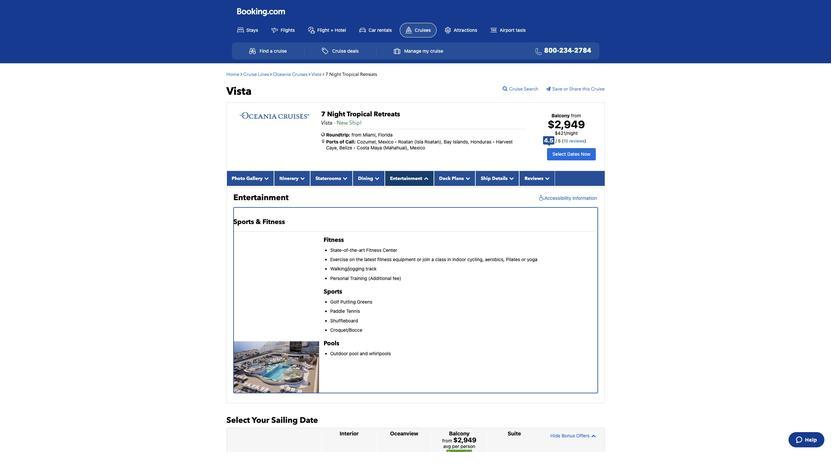 Task type: locate. For each thing, give the bounding box(es) containing it.
chevron down image left staterooms
[[299, 176, 305, 181]]

1 horizontal spatial $2,949
[[548, 118, 585, 131]]

0 vertical spatial sports
[[233, 218, 254, 227]]

cruise inside travel menu navigation
[[332, 48, 346, 54]]

ship details
[[481, 175, 508, 182]]

chevron down image left dining
[[341, 176, 347, 181]]

bay
[[444, 139, 452, 145]]

ports of call:
[[326, 139, 356, 145]]

share
[[569, 86, 581, 92]]

7 night tropical retreats vista - new ship!
[[321, 110, 400, 127]]

cruise lines link
[[243, 71, 269, 77]]

oceania cruises image
[[238, 112, 310, 120]]

2 angle right image from the left
[[323, 72, 324, 76]]

1 horizontal spatial angle right image
[[309, 72, 310, 76]]

angle right image
[[241, 72, 242, 76], [323, 72, 324, 76]]

angle right image right lines
[[270, 72, 272, 76]]

mexico down florida
[[378, 139, 394, 145]]

vista right oceania cruises "link"
[[312, 71, 322, 77]]

chevron down image for deck plans
[[464, 176, 470, 181]]

1 vertical spatial fitness
[[324, 236, 344, 244]]

1 horizontal spatial sports
[[324, 288, 342, 296]]

retreats
[[360, 71, 377, 77], [374, 110, 400, 119]]

0 horizontal spatial cruise
[[274, 48, 287, 54]]

chevron down image inside staterooms dropdown button
[[341, 176, 347, 181]]

2 cruise from the left
[[430, 48, 443, 54]]

2 horizontal spatial or
[[564, 86, 568, 92]]

equipment
[[393, 257, 416, 263]]

0 vertical spatial mexico
[[378, 139, 394, 145]]

0 vertical spatial /
[[566, 130, 567, 136]]

angle right image left 7 night tropical retreats
[[323, 72, 324, 76]]

1 vertical spatial select
[[226, 415, 250, 426]]

cruises left the vista link
[[292, 71, 308, 77]]

$2,949 for $2,949
[[548, 118, 585, 131]]

shuffleboard
[[330, 318, 358, 324]]

night for 7 night tropical retreats vista - new ship!
[[327, 110, 345, 119]]

• up (mahahual),
[[395, 139, 397, 145]]

chevron down image for staterooms
[[341, 176, 347, 181]]

paddle tennis
[[330, 309, 360, 314]]

1 horizontal spatial •
[[395, 139, 397, 145]]

flight + hotel
[[317, 27, 346, 33]]

1 vertical spatial $2,949
[[453, 437, 477, 444]]

chevron down image inside itinerary dropdown button
[[299, 176, 305, 181]]

cruise right find
[[274, 48, 287, 54]]

fitness up the latest at the left of page
[[366, 248, 382, 253]]

cruise for cruise search
[[509, 86, 523, 92]]

angle right image right home link at the left top of the page
[[241, 72, 242, 76]]

chevron down image down maya
[[373, 176, 380, 181]]

or left 'join'
[[417, 257, 421, 263]]

on
[[349, 257, 355, 263]]

2 angle right image from the left
[[309, 72, 310, 76]]

track
[[366, 266, 377, 272]]

2 horizontal spatial fitness
[[366, 248, 382, 253]]

mexico down (isla at the top
[[410, 145, 425, 151]]

0 horizontal spatial from
[[352, 132, 362, 138]]

0 vertical spatial 7
[[325, 71, 328, 77]]

chevron down image inside deck plans dropdown button
[[464, 176, 470, 181]]

1 vertical spatial tropical
[[347, 110, 372, 119]]

1 horizontal spatial select
[[553, 151, 566, 157]]

balcony
[[552, 113, 570, 118]]

personal
[[330, 276, 349, 281]]

angle right image for cruises
[[309, 72, 310, 76]]

deck plans button
[[434, 171, 476, 186]]

new
[[337, 119, 348, 127]]

state-of-the-art fitness center
[[330, 248, 397, 253]]

1 horizontal spatial chevron down image
[[341, 176, 347, 181]]

1 vertical spatial night
[[327, 110, 345, 119]]

2 chevron down image from the left
[[464, 176, 470, 181]]

cruise for manage my cruise
[[430, 48, 443, 54]]

cruises inside vista main content
[[292, 71, 308, 77]]

2 vertical spatial vista
[[321, 119, 333, 127]]

from up call:
[[352, 132, 362, 138]]

chevron down image left 'reviews'
[[508, 176, 514, 181]]

night up the -
[[327, 110, 345, 119]]

cruises
[[415, 27, 431, 33], [292, 71, 308, 77]]

fitness up state-
[[324, 236, 344, 244]]

car rentals link
[[354, 23, 397, 37]]

1 horizontal spatial /
[[566, 130, 567, 136]]

1 horizontal spatial angle right image
[[323, 72, 324, 76]]

7 up globe image
[[321, 110, 325, 119]]

vista down home link at the left top of the page
[[226, 84, 252, 99]]

1 horizontal spatial from
[[442, 438, 452, 444]]

0 horizontal spatial a
[[270, 48, 273, 54]]

&
[[256, 218, 261, 227]]

chevron down image inside ship details dropdown button
[[508, 176, 514, 181]]

sports up golf
[[324, 288, 342, 296]]

1 horizontal spatial fitness
[[324, 236, 344, 244]]

cycling,
[[467, 257, 484, 263]]

/ left 5
[[556, 138, 557, 144]]

800-
[[544, 46, 559, 55]]

from left per
[[442, 438, 452, 444]]

of-
[[344, 248, 350, 253]]

angle right image
[[270, 72, 272, 76], [309, 72, 310, 76]]

chevron down image left "itinerary"
[[263, 176, 269, 181]]

chevron up image
[[422, 176, 429, 181]]

angle right image left the vista link
[[309, 72, 310, 76]]

a inside vista main content
[[432, 257, 434, 263]]

0 horizontal spatial cruises
[[292, 71, 308, 77]]

10 reviews link
[[564, 138, 585, 144]]

sports left &
[[233, 218, 254, 227]]

cruises up manage my cruise at the top of page
[[415, 27, 431, 33]]

save
[[552, 86, 563, 92]]

0 vertical spatial from
[[571, 113, 581, 118]]

1 vertical spatial retreats
[[374, 110, 400, 119]]

2 horizontal spatial from
[[571, 113, 581, 118]]

cruise inside dropdown button
[[430, 48, 443, 54]]

pools outdoor pool and whirlpools
[[324, 340, 391, 357]]

cruise inside "link"
[[274, 48, 287, 54]]

5
[[558, 138, 561, 144]]

sports for sports
[[324, 288, 342, 296]]

7 for 7 night tropical retreats vista - new ship!
[[321, 110, 325, 119]]

hotel
[[335, 27, 346, 33]]

1 vertical spatial entertainment
[[233, 192, 289, 203]]

a right 'join'
[[432, 257, 434, 263]]

chevron down image inside reviews dropdown button
[[543, 176, 550, 181]]

entertainment down gallery
[[233, 192, 289, 203]]

from right the 'balcony'
[[571, 113, 581, 118]]

person
[[461, 444, 475, 450]]

0 vertical spatial retreats
[[360, 71, 377, 77]]

retreats for 7 night tropical retreats
[[360, 71, 377, 77]]

golf
[[330, 299, 339, 305]]

airport taxis
[[500, 27, 526, 33]]

1 horizontal spatial a
[[432, 257, 434, 263]]

3 chevron down image from the left
[[373, 176, 380, 181]]

tennis
[[346, 309, 360, 314]]

select          dates now
[[553, 151, 591, 157]]

exercise
[[330, 257, 348, 263]]

or
[[564, 86, 568, 92], [417, 257, 421, 263], [521, 257, 526, 263]]

and
[[360, 351, 368, 357]]

cruise for cruise deals
[[332, 48, 346, 54]]

select your sailing date
[[226, 415, 318, 426]]

entertainment inside dropdown button
[[390, 175, 422, 182]]

chevron down image for ship details
[[508, 176, 514, 181]]

$2,949 inside balcony from $2,949 avg per person
[[453, 437, 477, 444]]

1 horizontal spatial entertainment
[[390, 175, 422, 182]]

0 horizontal spatial fitness
[[263, 218, 285, 227]]

night inside the 7 night tropical retreats vista - new ship!
[[327, 110, 345, 119]]

from inside balcony from $2,949 $421 / night
[[571, 113, 581, 118]]

pilates
[[506, 257, 520, 263]]

$2,949 up 4.5 / 5 ( 10 reviews )
[[548, 118, 585, 131]]

1 vertical spatial cruises
[[292, 71, 308, 77]]

1 vertical spatial a
[[432, 257, 434, 263]]

chevron down image inside 'dining' 'dropdown button'
[[373, 176, 380, 181]]

recommended image
[[447, 450, 472, 453]]

cruise for find a cruise
[[274, 48, 287, 54]]

whirlpools
[[369, 351, 391, 357]]

offers
[[576, 433, 590, 439]]

1 vertical spatial sports
[[324, 288, 342, 296]]

vista link
[[312, 71, 323, 77]]

chevron down image left ship on the top right
[[464, 176, 470, 181]]

florida
[[378, 132, 393, 138]]

map marker image
[[322, 139, 325, 144]]

2784
[[574, 46, 591, 55]]

entertainment down (mahahual),
[[390, 175, 422, 182]]

0 vertical spatial entertainment
[[390, 175, 422, 182]]

join
[[423, 257, 430, 263]]

manage
[[404, 48, 421, 54]]

1 chevron down image from the left
[[299, 176, 305, 181]]

0 vertical spatial tropical
[[342, 71, 359, 77]]

0 vertical spatial night
[[329, 71, 341, 77]]

2 chevron down image from the left
[[341, 176, 347, 181]]

retreats for 7 night tropical retreats vista - new ship!
[[374, 110, 400, 119]]

)
[[585, 138, 586, 144]]

sports & fitness
[[233, 218, 285, 227]]

1 horizontal spatial cruise
[[430, 48, 443, 54]]

tropical up ship!
[[347, 110, 372, 119]]

yoga
[[527, 257, 538, 263]]

cruise right this
[[591, 86, 605, 92]]

fitness right &
[[263, 218, 285, 227]]

flights
[[281, 27, 295, 33]]

0 horizontal spatial select
[[226, 415, 250, 426]]

rentals
[[377, 27, 392, 33]]

oceania cruises link
[[273, 71, 308, 77]]

0 horizontal spatial angle right image
[[270, 72, 272, 76]]

3 chevron down image from the left
[[508, 176, 514, 181]]

itinerary
[[280, 175, 299, 182]]

globe image
[[321, 132, 325, 137]]

0 vertical spatial select
[[553, 151, 566, 157]]

/ up 4.5 / 5 ( 10 reviews )
[[566, 130, 567, 136]]

$2,949 up recommended image at the right
[[453, 437, 477, 444]]

chevron down image
[[299, 176, 305, 181], [464, 176, 470, 181], [508, 176, 514, 181], [543, 176, 550, 181]]

night
[[329, 71, 341, 77], [327, 110, 345, 119]]

tropical for 7 night tropical retreats vista - new ship!
[[347, 110, 372, 119]]

tropical down "deals"
[[342, 71, 359, 77]]

chevron up image
[[590, 434, 596, 439]]

fitness
[[377, 257, 392, 263]]

reviews
[[525, 175, 543, 182]]

exercise on the latest fitness equipment or join a class in indoor cycling, aerobics, pilates or yoga
[[330, 257, 538, 263]]

night right the vista link
[[329, 71, 341, 77]]

0 vertical spatial a
[[270, 48, 273, 54]]

bonus
[[562, 433, 575, 439]]

1 angle right image from the left
[[270, 72, 272, 76]]

1 vertical spatial /
[[556, 138, 557, 144]]

information
[[573, 195, 597, 201]]

travel menu navigation
[[232, 42, 599, 59]]

a right find
[[270, 48, 273, 54]]

0 horizontal spatial chevron down image
[[263, 176, 269, 181]]

0 horizontal spatial angle right image
[[241, 72, 242, 76]]

1 chevron down image from the left
[[263, 176, 269, 181]]

1 cruise from the left
[[274, 48, 287, 54]]

7
[[325, 71, 328, 77], [321, 110, 325, 119]]

the
[[356, 257, 363, 263]]

gallery
[[246, 175, 263, 182]]

• left harvest
[[493, 139, 495, 145]]

cruise
[[274, 48, 287, 54], [430, 48, 443, 54]]

1 angle right image from the left
[[241, 72, 242, 76]]

7 for 7 night tropical retreats
[[325, 71, 328, 77]]

find a cruise link
[[242, 44, 294, 57]]

avg
[[443, 444, 451, 450]]

1 vertical spatial mexico
[[410, 145, 425, 151]]

/
[[566, 130, 567, 136], [556, 138, 557, 144]]

cruise left "deals"
[[332, 48, 346, 54]]

0 horizontal spatial mexico
[[378, 139, 394, 145]]

vista left the -
[[321, 119, 333, 127]]

ship
[[481, 175, 491, 182]]

10
[[564, 138, 568, 144]]

select left the your
[[226, 415, 250, 426]]

cruise left search
[[509, 86, 523, 92]]

booking.com home image
[[237, 8, 285, 16]]

0 horizontal spatial or
[[417, 257, 421, 263]]

2 horizontal spatial chevron down image
[[373, 176, 380, 181]]

flight
[[317, 27, 329, 33]]

or left yoga
[[521, 257, 526, 263]]

wheelchair image
[[537, 195, 545, 202]]

2 vertical spatial from
[[442, 438, 452, 444]]

cruise right my
[[430, 48, 443, 54]]

4 chevron down image from the left
[[543, 176, 550, 181]]

from inside balcony from $2,949 avg per person
[[442, 438, 452, 444]]

chevron down image inside photo gallery dropdown button
[[263, 176, 269, 181]]

cruise lines
[[243, 71, 269, 77]]

chevron down image
[[263, 176, 269, 181], [341, 176, 347, 181], [373, 176, 380, 181]]

fee)
[[393, 276, 401, 281]]

staterooms button
[[310, 171, 353, 186]]

taxis
[[516, 27, 526, 33]]

select down 5
[[553, 151, 566, 157]]

0 horizontal spatial sports
[[233, 218, 254, 227]]

0 horizontal spatial /
[[556, 138, 557, 144]]

cruise left lines
[[243, 71, 257, 77]]

1 vertical spatial 7
[[321, 110, 325, 119]]

suite
[[508, 431, 521, 437]]

7 inside the 7 night tropical retreats vista - new ship!
[[321, 110, 325, 119]]

chevron down image up wheelchair image
[[543, 176, 550, 181]]

caye,
[[326, 145, 338, 151]]

1 horizontal spatial cruises
[[415, 27, 431, 33]]

7 right the vista link
[[325, 71, 328, 77]]

ports
[[326, 139, 338, 145]]

0 vertical spatial $2,949
[[548, 118, 585, 131]]

select for select your sailing date
[[226, 415, 250, 426]]

a inside find a cruise "link"
[[270, 48, 273, 54]]

or right save
[[564, 86, 568, 92]]

balcony from $2,949 avg per person
[[442, 431, 477, 450]]

0 vertical spatial cruises
[[415, 27, 431, 33]]

tropical inside the 7 night tropical retreats vista - new ship!
[[347, 110, 372, 119]]

• down call:
[[354, 145, 356, 151]]

0 horizontal spatial $2,949
[[453, 437, 477, 444]]

0 vertical spatial fitness
[[263, 218, 285, 227]]

retreats inside the 7 night tropical retreats vista - new ship!
[[374, 110, 400, 119]]



Task type: vqa. For each thing, say whether or not it's contained in the screenshot.
the "may 2024 • june 2024 • july 2024 • august 2024 •"
no



Task type: describe. For each thing, give the bounding box(es) containing it.
state-
[[330, 248, 344, 253]]

$421
[[555, 130, 566, 136]]

walking/jogging
[[330, 266, 364, 272]]

costa
[[357, 145, 369, 151]]

oceania
[[273, 71, 291, 77]]

night for 7 night tropical retreats
[[329, 71, 341, 77]]

+
[[331, 27, 333, 33]]

of
[[340, 139, 344, 145]]

details
[[492, 175, 508, 182]]

search image
[[503, 86, 509, 91]]

1 horizontal spatial or
[[521, 257, 526, 263]]

hide bonus offers
[[551, 433, 590, 439]]

(additional
[[368, 276, 392, 281]]

accessibility information
[[545, 195, 597, 201]]

cozumel, mexico • roatan (isla roatan), bay islands, honduras •
[[357, 139, 495, 145]]

1 horizontal spatial mexico
[[410, 145, 425, 151]]

per
[[452, 444, 459, 450]]

reviews
[[569, 138, 585, 144]]

-
[[334, 119, 336, 127]]

4.5
[[544, 137, 554, 144]]

manage my cruise
[[404, 48, 443, 54]]

0 horizontal spatial •
[[354, 145, 356, 151]]

your
[[252, 415, 269, 426]]

sailing
[[271, 415, 298, 426]]

find a cruise
[[260, 48, 287, 54]]

vista main content
[[223, 67, 608, 453]]

class
[[435, 257, 446, 263]]

roatan
[[398, 139, 413, 145]]

800-234-2784
[[544, 46, 591, 55]]

attractions
[[454, 27, 477, 33]]

roundtrip: from miami, florida
[[326, 132, 393, 138]]

cruise deals link
[[315, 44, 366, 57]]

maya
[[371, 145, 382, 151]]

harvest
[[496, 139, 513, 145]]

ship!
[[349, 119, 362, 127]]

walking/jogging track
[[330, 266, 377, 272]]

now
[[581, 151, 591, 157]]

flights link
[[266, 23, 300, 37]]

oceanview
[[390, 431, 418, 437]]

angle right image for vista
[[323, 72, 324, 76]]

accessibility
[[545, 195, 571, 201]]

0 horizontal spatial entertainment
[[233, 192, 289, 203]]

aerobics,
[[485, 257, 505, 263]]

angle right image for lines
[[270, 72, 272, 76]]

roundtrip:
[[326, 132, 350, 138]]

date
[[300, 415, 318, 426]]

chevron down image for reviews
[[543, 176, 550, 181]]

car
[[369, 27, 376, 33]]

accessibility information link
[[537, 195, 597, 202]]

(mahahual),
[[383, 145, 409, 151]]

home link
[[226, 71, 239, 77]]

miami,
[[363, 132, 377, 138]]

lines
[[258, 71, 269, 77]]

honduras
[[471, 139, 491, 145]]

manage my cruise button
[[387, 44, 451, 57]]

7 night tropical retreats
[[325, 71, 377, 77]]

1 vertical spatial vista
[[226, 84, 252, 99]]

/ inside balcony from $2,949 $421 / night
[[566, 130, 567, 136]]

golf putting greens
[[330, 299, 372, 305]]

2 horizontal spatial •
[[493, 139, 495, 145]]

from for $2,949
[[571, 113, 581, 118]]

entertainment button
[[385, 171, 434, 186]]

photo gallery button
[[226, 171, 274, 186]]

belize
[[339, 145, 352, 151]]

from for from
[[442, 438, 452, 444]]

oceania cruises
[[273, 71, 308, 77]]

angle right image for home
[[241, 72, 242, 76]]

airport taxis link
[[485, 23, 531, 37]]

cruise for cruise lines
[[243, 71, 257, 77]]

$2,949 for from
[[453, 437, 477, 444]]

find
[[260, 48, 269, 54]]

sports for sports & fitness
[[233, 218, 254, 227]]

cozumel,
[[357, 139, 377, 145]]

select for select          dates now
[[553, 151, 566, 157]]

airport
[[500, 27, 515, 33]]

art
[[359, 248, 365, 253]]

putting
[[340, 299, 356, 305]]

1 vertical spatial from
[[352, 132, 362, 138]]

chevron down image for photo gallery
[[263, 176, 269, 181]]

vista inside the 7 night tropical retreats vista - new ship!
[[321, 119, 333, 127]]

dining
[[358, 175, 373, 182]]

234-
[[559, 46, 574, 55]]

deck
[[439, 175, 451, 182]]

tropical for 7 night tropical retreats
[[342, 71, 359, 77]]

photo gallery
[[232, 175, 263, 182]]

outdoor
[[330, 351, 348, 357]]

center
[[383, 248, 397, 253]]

indoor
[[452, 257, 466, 263]]

ship details button
[[476, 171, 519, 186]]

stays
[[246, 27, 258, 33]]

islands,
[[453, 139, 469, 145]]

4.5 / 5 ( 10 reviews )
[[544, 137, 586, 144]]

chevron down image for dining
[[373, 176, 380, 181]]

paper plane image
[[546, 87, 552, 91]]

personal training (additional fee)
[[330, 276, 401, 281]]

photo
[[232, 175, 245, 182]]

harvest caye, belize
[[326, 139, 513, 151]]

balcony from $2,949 $421 / night
[[548, 113, 585, 136]]

2 vertical spatial fitness
[[366, 248, 382, 253]]

0 vertical spatial vista
[[312, 71, 322, 77]]

deck plans
[[439, 175, 464, 182]]

/ inside 4.5 / 5 ( 10 reviews )
[[556, 138, 557, 144]]

chevron down image for itinerary
[[299, 176, 305, 181]]



